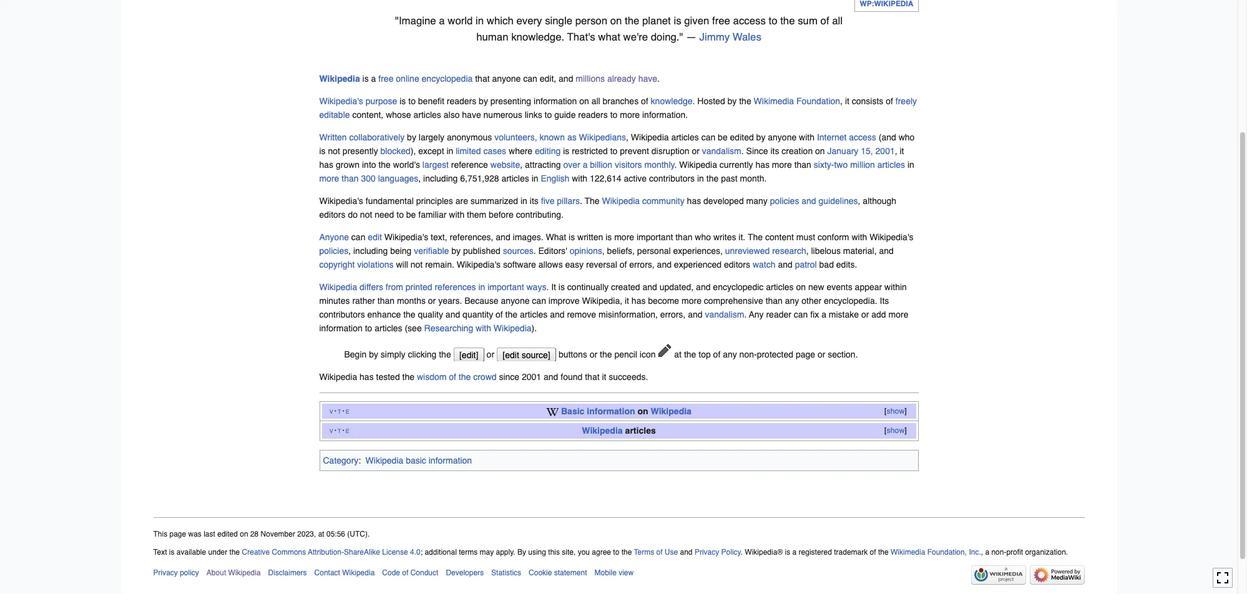 Task type: locate. For each thing, give the bounding box(es) containing it.
by
[[518, 548, 526, 557]]

v for on
[[330, 407, 333, 416]]

by up ),
[[407, 133, 416, 143]]

the right into
[[379, 160, 391, 170]]

than inside anyone can edit wikipedia's text, references, and images. what is written is more important than who writes it. the content must conform with wikipedia's policies , including being verifiable by published sources . editors' opinions , beliefs, personal experiences, unreviewed research , libelous material, and copyright violations will not remain. wikipedia's software allows easy reversal of errors, and experienced editors watch and patrol bad edits.
[[676, 233, 693, 243]]

into
[[362, 160, 376, 170]]

articles down enhance
[[375, 324, 402, 334]]

0 vertical spatial any
[[785, 296, 799, 306]]

page right protected
[[796, 350, 815, 360]]

in right the 'million'
[[908, 160, 915, 170]]

remain.
[[425, 260, 454, 270]]

with up the material,
[[852, 233, 867, 243]]

1 vertical spatial editors
[[724, 260, 751, 270]]

1 horizontal spatial readers
[[578, 110, 608, 120]]

policies link
[[319, 246, 349, 256]]

created
[[611, 282, 640, 292]]

researching
[[424, 324, 473, 334]]

minutes
[[319, 296, 350, 306]]

2 vertical spatial not
[[411, 260, 423, 270]]

misinformation,
[[599, 310, 658, 320]]

0 vertical spatial 2001
[[876, 146, 895, 156]]

any inside . it is continually created and updated, and encyclopedic articles on new events appear within minutes rather than months or years. because anyone can improve wikipedia, it has become more comprehensive than any other encyclopedia. its contributors enhance the quality and quantity of the articles and remove misinformation, errors, and
[[785, 296, 799, 306]]

2 show from the top
[[887, 427, 905, 435]]

including inside anyone can edit wikipedia's text, references, and images. what is written is more important than who writes it. the content must conform with wikipedia's policies , including being verifiable by published sources . editors' opinions , beliefs, personal experiences, unreviewed research , libelous material, and copyright violations will not remain. wikipedia's software allows easy reversal of errors, and experienced editors watch and patrol bad edits.
[[353, 246, 388, 256]]

0 vertical spatial policies
[[770, 196, 799, 206]]

1 vertical spatial access
[[849, 133, 877, 143]]

edits.
[[837, 260, 857, 270]]

and down updated,
[[688, 310, 703, 320]]

collaboratively
[[349, 133, 405, 143]]

1 vertical spatial page
[[170, 530, 186, 539]]

and right the edit,
[[559, 74, 573, 84]]

verifiable link
[[414, 246, 449, 256]]

the right clicking
[[439, 350, 451, 360]]

0 vertical spatial its
[[771, 146, 780, 156]]

0 vertical spatial e link
[[346, 407, 349, 416]]

of left use on the bottom right
[[657, 548, 663, 557]]

1 vertical spatial who
[[695, 233, 711, 243]]

articles down basic information on wikipedia
[[625, 426, 656, 436]]

0 vertical spatial contributors
[[649, 174, 695, 184]]

1 vertical spatial v
[[330, 427, 333, 435]]

including for can
[[353, 246, 388, 256]]

that right encyclopedia
[[475, 74, 490, 84]]

wikipedia down "basic information" link
[[582, 426, 623, 436]]

information inside . any reader can fix a mistake or add more information to articles (see
[[319, 324, 363, 334]]

2 vertical spatial wikipedia link
[[582, 426, 623, 436]]

anyone up presenting
[[492, 74, 521, 84]]

has inside , it has grown into the world's
[[319, 160, 333, 170]]

mobile view
[[595, 569, 634, 577]]

1 vertical spatial that
[[585, 372, 600, 382]]

e link for wikipedia articles
[[346, 427, 349, 435]]

6,751,928
[[460, 174, 499, 184]]

0 horizontal spatial who
[[695, 233, 711, 243]]

all
[[832, 14, 843, 27], [592, 96, 600, 106]]

1 vertical spatial edited
[[217, 530, 238, 539]]

2 e from the top
[[346, 427, 349, 435]]

1 horizontal spatial not
[[360, 210, 372, 220]]

0 vertical spatial errors,
[[630, 260, 655, 270]]

remove
[[567, 310, 596, 320]]

currently
[[720, 160, 753, 170]]

0 vertical spatial vandalism link
[[702, 146, 742, 156]]

wikipedia inside largest reference website , attracting over a billion visitors monthly . wikipedia currently has more than sixty-two million articles in more than 300 languages , including 6,751,928 articles in english with 122,614 active contributors in the past month.
[[679, 160, 717, 170]]

a up purpose
[[371, 74, 376, 84]]

editors down "unreviewed"
[[724, 260, 751, 270]]

of inside . it is continually created and updated, and encyclopedic articles on new events appear within minutes rather than months or years. because anyone can improve wikipedia, it has become more comprehensive than any other encyclopedia. its contributors enhance the quality and quantity of the articles and remove misinformation, errors, and
[[496, 310, 503, 320]]

0 horizontal spatial wikipedia link
[[319, 74, 360, 84]]

using
[[528, 548, 546, 557]]

vandalism link up the currently
[[702, 146, 742, 156]]

many
[[746, 196, 768, 206]]

1 t from the top
[[338, 407, 341, 416]]

0 vertical spatial non-
[[740, 350, 757, 360]]

to right need
[[397, 210, 404, 220]]

articles down watch link
[[766, 282, 794, 292]]

can left the edit
[[351, 233, 366, 243]]

0 horizontal spatial not
[[328, 146, 340, 156]]

0 horizontal spatial access
[[733, 14, 766, 27]]

[edit source]
[[503, 350, 550, 360]]

wikipedia down the creative
[[228, 569, 261, 577]]

v t e
[[330, 407, 349, 416], [330, 427, 349, 435]]

wikipedia is a free online encyclopedia that anyone can edit, and millions already have .
[[319, 74, 660, 84]]

1 vertical spatial v link
[[330, 427, 333, 435]]

enhance
[[367, 310, 401, 320]]

wikipedia link down "basic information" link
[[582, 426, 623, 436]]

1 vertical spatial free
[[379, 74, 394, 84]]

volunteers,
[[495, 133, 537, 143]]

1 horizontal spatial who
[[899, 133, 915, 143]]

0 vertical spatial e
[[346, 407, 349, 416]]

0 horizontal spatial readers
[[447, 96, 477, 106]]

its
[[771, 146, 780, 156], [530, 196, 539, 206]]

2 t from the top
[[338, 427, 341, 435]]

or left section.
[[818, 350, 826, 360]]

has
[[319, 160, 333, 170], [756, 160, 770, 170], [687, 196, 701, 206], [632, 296, 646, 306], [360, 372, 374, 382]]

at left top
[[675, 350, 682, 360]]

other
[[802, 296, 822, 306]]

more up beliefs,
[[614, 233, 634, 243]]

november
[[261, 530, 295, 539]]

the left terms on the bottom right
[[622, 548, 632, 557]]

1 horizontal spatial access
[[849, 133, 877, 143]]

of right sum
[[821, 14, 830, 27]]

0 vertical spatial show
[[887, 407, 905, 416]]

edited
[[730, 133, 754, 143], [217, 530, 238, 539]]

opinions
[[570, 246, 602, 256]]

1 vertical spatial e
[[346, 427, 349, 435]]

or right disruption
[[692, 146, 700, 156]]

1 show button from the top
[[883, 406, 909, 417]]

on inside footer
[[240, 530, 248, 539]]

wikipedia's
[[319, 96, 363, 106], [319, 196, 363, 206], [384, 233, 428, 243], [870, 233, 914, 243], [457, 260, 501, 270]]

1 show from the top
[[887, 407, 905, 416]]

page inside footer
[[170, 530, 186, 539]]

can down ways
[[532, 296, 546, 306]]

errors, down become
[[660, 310, 686, 320]]

privacy down text
[[153, 569, 178, 577]]

1 vertical spatial contributors
[[319, 310, 365, 320]]

1 e link from the top
[[346, 407, 349, 416]]

references,
[[450, 233, 494, 243]]

t link for on
[[338, 407, 341, 416]]

limited
[[456, 146, 481, 156]]

footer
[[153, 518, 1085, 589]]

1 horizontal spatial important
[[637, 233, 673, 243]]

page
[[796, 350, 815, 360], [170, 530, 186, 539]]

. inside anyone can edit wikipedia's text, references, and images. what is written is more important than who writes it. the content must conform with wikipedia's policies , including being verifiable by published sources . editors' opinions , beliefs, personal experiences, unreviewed research , libelous material, and copyright violations will not remain. wikipedia's software allows easy reversal of errors, and experienced editors watch and patrol bad edits.
[[534, 246, 536, 256]]

patrol link
[[795, 260, 817, 270]]

bad
[[820, 260, 834, 270]]

wikimedia foundation image
[[971, 566, 1026, 585]]

information
[[534, 96, 577, 106], [319, 324, 363, 334], [587, 406, 635, 416], [429, 456, 472, 466]]

information.
[[642, 110, 688, 120]]

printed
[[406, 282, 432, 292]]

at left the 05:56
[[318, 530, 324, 539]]

freely
[[896, 96, 917, 106]]

already
[[607, 74, 636, 84]]

begin by simply clicking the [edit] or [edit source]
[[344, 350, 550, 360]]

by
[[479, 96, 488, 106], [728, 96, 737, 106], [407, 133, 416, 143], [756, 133, 766, 143], [452, 246, 461, 256], [369, 350, 378, 360]]

1 vertical spatial not
[[360, 210, 372, 220]]

1 vertical spatial at
[[318, 530, 324, 539]]

a inside "imagine a world in which every single person on the planet is given free access to the sum of all human knowledge.
[[439, 14, 445, 27]]

including down the edit
[[353, 246, 388, 256]]

, down world's
[[419, 174, 421, 184]]

can inside . it is continually created and updated, and encyclopedic articles on new events appear within minutes rather than months or years. because anyone can improve wikipedia, it has become more comprehensive than any other encyclopedia. its contributors enhance the quality and quantity of the articles and remove misinformation, errors, and
[[532, 296, 546, 306]]

, up "copyright violations" link
[[349, 246, 351, 256]]

can inside . any reader can fix a mistake or add more information to articles (see
[[794, 310, 808, 320]]

0 vertical spatial page
[[796, 350, 815, 360]]

2 show button from the top
[[883, 425, 909, 437]]

by up since
[[756, 133, 766, 143]]

edit,
[[540, 74, 556, 84]]

information down minutes
[[319, 324, 363, 334]]

v link for wikipedia articles
[[330, 427, 333, 435]]

is left given
[[674, 14, 682, 27]]

1 vertical spatial any
[[723, 350, 737, 360]]

code of conduct link
[[382, 569, 439, 577]]

than
[[795, 160, 812, 170], [342, 174, 359, 184], [676, 233, 693, 243], [378, 296, 395, 306], [766, 296, 783, 306]]

2 v t e from the top
[[330, 427, 349, 435]]

additional
[[425, 548, 457, 557]]

, up wikimedia foundation image
[[981, 548, 983, 557]]

the left past
[[707, 174, 719, 184]]

it inside , it has grown into the world's
[[900, 146, 904, 156]]

0 horizontal spatial wikimedia
[[754, 96, 794, 106]]

0 vertical spatial free
[[712, 14, 730, 27]]

2 e link from the top
[[346, 427, 349, 435]]

1 horizontal spatial any
[[785, 296, 799, 306]]

wikipedia link for articles
[[582, 426, 623, 436]]

0 vertical spatial v t e
[[330, 407, 349, 416]]

the right the 'pillars'
[[585, 196, 600, 206]]

0 horizontal spatial non-
[[740, 350, 757, 360]]

watch
[[753, 260, 776, 270]]

basic information link
[[561, 406, 635, 416]]

all right sum
[[832, 14, 843, 27]]

0 vertical spatial v link
[[330, 407, 333, 416]]

2 v from the top
[[330, 427, 333, 435]]

encyclopedia.
[[824, 296, 878, 306]]

. left hosted
[[693, 96, 695, 106]]

e link
[[346, 407, 349, 416], [346, 427, 349, 435]]

0 vertical spatial t link
[[338, 407, 341, 416]]

0 vertical spatial important
[[637, 233, 673, 243]]

who inside anyone can edit wikipedia's text, references, and images. what is written is more important than who writes it. the content must conform with wikipedia's policies , including being verifiable by published sources . editors' opinions , beliefs, personal experiences, unreviewed research , libelous material, and copyright violations will not remain. wikipedia's software allows easy reversal of errors, and experienced editors watch and patrol bad edits.
[[695, 233, 711, 243]]

than down creation
[[795, 160, 812, 170]]

readers down wikipedia's purpose is to benefit readers by presenting information on all branches of knowledge . hosted by the wikimedia foundation , it consists of on the top
[[578, 110, 608, 120]]

0 vertical spatial edited
[[730, 133, 754, 143]]

1 horizontal spatial errors,
[[660, 310, 686, 320]]

sources link
[[503, 246, 534, 256]]

has inside . it is continually created and updated, and encyclopedic articles on new events appear within minutes rather than months or years. because anyone can improve wikipedia, it has become more comprehensive than any other encyclopedia. its contributors enhance the quality and quantity of the articles and remove misinformation, errors, and
[[632, 296, 646, 306]]

1 horizontal spatial the
[[748, 233, 763, 243]]

1 vertical spatial privacy
[[153, 569, 178, 577]]

footer containing this page was last edited on 28 november 2023, at 05:56
[[153, 518, 1085, 589]]

not inside (and who is not presently
[[328, 146, 340, 156]]

1 horizontal spatial wikipedia link
[[582, 426, 623, 436]]

has left developed
[[687, 196, 701, 206]]

more down updated,
[[682, 296, 702, 306]]

articles down (and
[[878, 160, 905, 170]]

1 vertical spatial including
[[353, 246, 388, 256]]

has up misinformation,
[[632, 296, 646, 306]]

privacy
[[695, 548, 719, 557], [153, 569, 178, 577]]

on up "what"
[[610, 14, 622, 27]]

with down quantity
[[476, 324, 491, 334]]

1 horizontal spatial non-
[[992, 548, 1007, 557]]

1 horizontal spatial its
[[771, 146, 780, 156]]

non- down any
[[740, 350, 757, 360]]

foundation,
[[928, 548, 967, 557]]

1 v from the top
[[330, 407, 333, 416]]

v t e for wikipedia articles
[[330, 427, 349, 435]]

1 vertical spatial t link
[[338, 427, 341, 435]]

is up wikipedia's purpose link
[[363, 74, 369, 84]]

t for on
[[338, 407, 341, 416]]

basic
[[406, 456, 426, 466]]

years.
[[438, 296, 462, 306]]

1 vertical spatial v t e
[[330, 427, 349, 435]]

website link
[[491, 160, 520, 170]]

information up guide
[[534, 96, 577, 106]]

free online encyclopedia link
[[379, 74, 473, 84]]

not inside , although editors do not need to be familiar with them before contributing.
[[360, 210, 372, 220]]

vandalism down comprehensive
[[705, 310, 745, 320]]

of right trademark
[[870, 548, 876, 557]]

t for wikipedia articles
[[338, 427, 341, 435]]

wikipedia link
[[319, 74, 360, 84], [651, 406, 692, 416], [582, 426, 623, 436]]

license
[[382, 548, 408, 557]]

have right "also"
[[462, 110, 481, 120]]

0 horizontal spatial including
[[353, 246, 388, 256]]

. inside . any reader can fix a mistake or add more information to articles (see
[[745, 310, 747, 320]]

including inside largest reference website , attracting over a billion visitors monthly . wikipedia currently has more than sixty-two million articles in more than 300 languages , including 6,751,928 articles in english with 122,614 active contributors in the past month.
[[423, 174, 458, 184]]

or
[[692, 146, 700, 156], [428, 296, 436, 306], [862, 310, 869, 320], [487, 350, 495, 360], [590, 350, 598, 360], [818, 350, 826, 360]]

0 horizontal spatial privacy
[[153, 569, 178, 577]]

commons
[[272, 548, 306, 557]]

wikipedia's up do
[[319, 196, 363, 206]]

1 vertical spatial policies
[[319, 246, 349, 256]]

. inside largest reference website , attracting over a billion visitors monthly . wikipedia currently has more than sixty-two million articles in more than 300 languages , including 6,751,928 articles in english with 122,614 active contributors in the past month.
[[675, 160, 677, 170]]

cookie statement link
[[529, 569, 587, 577]]

on up wikipedia articles
[[638, 406, 648, 416]]

0 horizontal spatial at
[[318, 530, 324, 539]]

1 vertical spatial e link
[[346, 427, 349, 435]]

edited right last
[[217, 530, 238, 539]]

the
[[585, 196, 600, 206], [748, 233, 763, 243]]

has down since
[[756, 160, 770, 170]]

two
[[834, 160, 848, 170]]

a inside . any reader can fix a mistake or add more information to articles (see
[[822, 310, 827, 320]]

volunteers, known as wikipedians link
[[495, 133, 626, 143]]

v link up category
[[330, 407, 333, 416]]

0 vertical spatial access
[[733, 14, 766, 27]]

0 vertical spatial t
[[338, 407, 341, 416]]

in
[[476, 14, 484, 27], [447, 146, 453, 156], [908, 160, 915, 170], [532, 174, 539, 184], [697, 174, 704, 184], [521, 196, 528, 206], [479, 282, 485, 292]]

2 v link from the top
[[330, 427, 333, 435]]

the left crowd
[[459, 372, 471, 382]]

2 vertical spatial anyone
[[501, 296, 530, 306]]

1 e from the top
[[346, 407, 349, 416]]

0 vertical spatial who
[[899, 133, 915, 143]]

free up the jimmy
[[712, 14, 730, 27]]

1 horizontal spatial editors
[[724, 260, 751, 270]]

a inside largest reference website , attracting over a billion visitors monthly . wikipedia currently has more than sixty-two million articles in more than 300 languages , including 6,751,928 articles in english with 122,614 active contributors in the past month.
[[583, 160, 588, 170]]

by right hosted
[[728, 96, 737, 106]]

all down millions
[[592, 96, 600, 106]]

0 vertical spatial wikimedia
[[754, 96, 794, 106]]

creation
[[782, 146, 813, 156]]

0 vertical spatial the
[[585, 196, 600, 206]]

of right wisdom
[[449, 372, 456, 382]]

2 horizontal spatial not
[[411, 260, 423, 270]]

important
[[637, 233, 673, 243], [488, 282, 524, 292]]

trademark
[[834, 548, 868, 557]]

be
[[718, 133, 728, 143], [406, 210, 416, 220]]

editable
[[319, 110, 350, 120]]

editing
[[535, 146, 561, 156]]

wikipedia up blocked ), except in limited cases where editing is restricted to prevent disruption or vandalism . since its creation on january 15, 2001 in the top of the page
[[631, 133, 669, 143]]

anyone can edit wikipedia's text, references, and images. what is written is more important than who writes it. the content must conform with wikipedia's policies , including being verifiable by published sources . editors' opinions , beliefs, personal experiences, unreviewed research , libelous material, and copyright violations will not remain. wikipedia's software allows easy reversal of errors, and experienced editors watch and patrol bad edits.
[[319, 233, 914, 270]]

not right will
[[411, 260, 423, 270]]

in left past
[[697, 174, 704, 184]]

wikipedia link up wikipedia's purpose link
[[319, 74, 360, 84]]

written collaboratively by largely anonymous volunteers, known as wikipedians , wikipedia articles can be edited by anyone with internet access
[[319, 133, 877, 143]]

profit
[[1007, 548, 1023, 557]]

icon
[[640, 350, 656, 360]]

do
[[348, 210, 358, 220]]

known
[[540, 133, 565, 143]]

. left wikipedia®
[[741, 548, 743, 557]]

is down written
[[319, 146, 326, 156]]

1 horizontal spatial at
[[675, 350, 682, 360]]

1 horizontal spatial have
[[639, 74, 657, 84]]

including for reference
[[423, 174, 458, 184]]

about
[[207, 569, 226, 577]]

1 v t e from the top
[[330, 407, 349, 416]]

terms of use link
[[634, 548, 678, 557]]

0 horizontal spatial policies
[[319, 246, 349, 256]]

1 horizontal spatial be
[[718, 133, 728, 143]]

wikipedia differs from printed references in important ways
[[319, 282, 547, 292]]

1 v link from the top
[[330, 407, 333, 416]]

with inside anyone can edit wikipedia's text, references, and images. what is written is more important than who writes it. the content must conform with wikipedia's policies , including being verifiable by published sources . editors' opinions , beliefs, personal experiences, unreviewed research , libelous material, and copyright violations will not remain. wikipedia's software allows easy reversal of errors, and experienced editors watch and patrol bad edits.
[[852, 233, 867, 243]]

2 t link from the top
[[338, 427, 341, 435]]

the right trademark
[[878, 548, 889, 557]]

a right fix
[[822, 310, 827, 320]]

who inside (and who is not presently
[[899, 133, 915, 143]]

text
[[153, 548, 167, 557]]

0 horizontal spatial editors
[[319, 210, 346, 220]]

or inside . any reader can fix a mistake or add more information to articles (see
[[862, 310, 869, 320]]

to inside . any reader can fix a mistake or add more information to articles (see
[[365, 324, 372, 334]]

1 horizontal spatial including
[[423, 174, 458, 184]]

1 vertical spatial t
[[338, 427, 341, 435]]

1 vertical spatial its
[[530, 196, 539, 206]]

who up experiences,
[[695, 233, 711, 243]]

1 t link from the top
[[338, 407, 341, 416]]

0 horizontal spatial 2001
[[522, 372, 541, 382]]

guidelines
[[819, 196, 858, 206]]

sharealike
[[344, 548, 380, 557]]

succeeds.
[[609, 372, 648, 382]]

0 horizontal spatial be
[[406, 210, 416, 220]]

0 vertical spatial be
[[718, 133, 728, 143]]

show button for on
[[883, 406, 909, 417]]

to right agree in the bottom of the page
[[613, 548, 620, 557]]

. right five in the top left of the page
[[580, 196, 582, 206]]

0 vertical spatial show button
[[883, 406, 909, 417]]

"imagine
[[395, 14, 436, 27]]

1 vertical spatial wikimedia
[[891, 548, 926, 557]]

more inside anyone can edit wikipedia's text, references, and images. what is written is more important than who writes it. the content must conform with wikipedia's policies , including being verifiable by published sources . editors' opinions , beliefs, personal experiences, unreviewed research , libelous material, and copyright violations will not remain. wikipedia's software allows easy reversal of errors, and experienced editors watch and patrol bad edits.
[[614, 233, 634, 243]]

millions already have link
[[576, 74, 657, 84]]

1 vertical spatial have
[[462, 110, 481, 120]]

not inside anyone can edit wikipedia's text, references, and images. what is written is more important than who writes it. the content must conform with wikipedia's policies , including being verifiable by published sources . editors' opinions , beliefs, personal experiences, unreviewed research , libelous material, and copyright violations will not remain. wikipedia's software allows easy reversal of errors, and experienced editors watch and patrol bad edits.
[[411, 260, 423, 270]]

1 vertical spatial errors,
[[660, 310, 686, 320]]

0 horizontal spatial have
[[462, 110, 481, 120]]



Task type: vqa. For each thing, say whether or not it's contained in the screenshot.
English Link
yes



Task type: describe. For each thing, give the bounding box(es) containing it.
the inside largest reference website , attracting over a billion visitors monthly . wikipedia currently has more than sixty-two million articles in more than 300 languages , including 6,751,928 articles in english with 122,614 active contributors in the past month.
[[707, 174, 719, 184]]

person
[[575, 14, 608, 27]]

0 vertical spatial anyone
[[492, 74, 521, 84]]

show button for wikipedia articles
[[883, 425, 909, 437]]

can left the edit,
[[523, 74, 537, 84]]

quantity
[[463, 310, 493, 320]]

the inside , it has grown into the world's
[[379, 160, 391, 170]]

than down grown
[[342, 174, 359, 184]]

, down where
[[520, 160, 523, 170]]

has inside largest reference website , attracting over a billion visitors monthly . wikipedia currently has more than sixty-two million articles in more than 300 languages , including 6,751,928 articles in english with 122,614 active contributors in the past month.
[[756, 160, 770, 170]]

from
[[386, 282, 403, 292]]

before
[[489, 210, 514, 220]]

).
[[532, 324, 537, 334]]

0 horizontal spatial the
[[585, 196, 600, 206]]

new
[[808, 282, 825, 292]]

writes
[[714, 233, 736, 243]]

english
[[541, 174, 570, 184]]

wikipedia's up editable
[[319, 96, 363, 106]]

1 vertical spatial important
[[488, 282, 524, 292]]

v t e for on
[[330, 407, 349, 416]]

of right top
[[713, 350, 721, 360]]

over
[[564, 160, 581, 170]]

more down grown
[[319, 174, 339, 184]]

on down millions
[[580, 96, 589, 106]]

0 vertical spatial at
[[675, 350, 682, 360]]

with inside , although editors do not need to be familiar with them before contributing.
[[449, 210, 465, 220]]

2023,
[[297, 530, 316, 539]]

the left top
[[684, 350, 696, 360]]

english link
[[541, 174, 570, 184]]

on inside "imagine a world in which every single person on the planet is given free access to the sum of all human knowledge.
[[610, 14, 622, 27]]

wikipedians
[[579, 133, 626, 143]]

was
[[188, 530, 202, 539]]

contributing.
[[516, 210, 564, 220]]

, left "consists"
[[840, 96, 843, 106]]

fundamental
[[366, 196, 414, 206]]

world
[[448, 14, 473, 27]]

(and
[[879, 133, 896, 143]]

sixty-two million articles link
[[814, 160, 905, 170]]

1 vertical spatial all
[[592, 96, 600, 106]]

the right hosted
[[739, 96, 752, 106]]

disclaimers link
[[268, 569, 307, 577]]

e link for on
[[346, 407, 349, 416]]

to left benefit
[[408, 96, 416, 106]]

show for on
[[887, 407, 905, 416]]

wikipedia down begin
[[319, 372, 357, 382]]

become
[[648, 296, 679, 306]]

and up 'sources'
[[496, 233, 511, 243]]

in left limited
[[447, 146, 453, 156]]

and down research
[[778, 260, 793, 270]]

1 vertical spatial vandalism
[[705, 310, 745, 320]]

it down buttons or the pencil icon
[[602, 372, 607, 382]]

on inside . it is continually created and updated, and encyclopedic articles on new events appear within minutes rather than months or years. because anyone can improve wikipedia, it has become more comprehensive than any other encyclopedia. its contributors enhance the quality and quantity of the articles and remove misinformation, errors, and
[[796, 282, 806, 292]]

and down improve
[[550, 310, 565, 320]]

written
[[319, 133, 347, 143]]

foundation
[[797, 96, 840, 106]]

0 horizontal spatial edited
[[217, 530, 238, 539]]

within
[[885, 282, 907, 292]]

with up creation
[[799, 133, 815, 143]]

whose
[[386, 110, 411, 120]]

1 horizontal spatial 2001
[[876, 146, 895, 156]]

editors inside , although editors do not need to be familiar with them before contributing.
[[319, 210, 346, 220]]

4.0
[[410, 548, 421, 557]]

wikipedia down sharealike on the bottom of page
[[342, 569, 375, 577]]

which
[[487, 14, 514, 27]]

1 vertical spatial anyone
[[768, 133, 797, 143]]

code
[[382, 569, 400, 577]]

by down wikipedia is a free online encyclopedia that anyone can edit, and millions already have .
[[479, 96, 488, 106]]

wikipedia's purpose link
[[319, 96, 397, 106]]

this
[[548, 548, 560, 557]]

1 vertical spatial non-
[[992, 548, 1007, 557]]

information right basic on the left
[[429, 456, 472, 466]]

or right [edit]
[[487, 350, 495, 360]]

in down attracting
[[532, 174, 539, 184]]

found
[[561, 372, 583, 382]]

in up 'contributing.'
[[521, 196, 528, 206]]

anyone
[[319, 233, 349, 243]]

v for wikipedia articles
[[330, 427, 333, 435]]

wikipedia up minutes
[[319, 282, 357, 292]]

t link for wikipedia articles
[[338, 427, 341, 435]]

mobile
[[595, 569, 617, 577]]

. left since
[[742, 146, 744, 156]]

of right branches at the top
[[641, 96, 649, 106]]

wikipedia up wikipedia articles
[[651, 406, 692, 416]]

wikipedia's up the material,
[[870, 233, 914, 243]]

the right under
[[229, 548, 240, 557]]

wikipedia link for is a
[[319, 74, 360, 84]]

section.
[[828, 350, 858, 360]]

wikipedia up [edit source]
[[494, 324, 532, 334]]

wikipedia right :
[[366, 456, 404, 466]]

principles
[[416, 196, 453, 206]]

powered by mediawiki image
[[1030, 566, 1085, 585]]

0 horizontal spatial any
[[723, 350, 737, 360]]

access inside "imagine a world in which every single person on the planet is given free access to the sum of all human knowledge.
[[733, 14, 766, 27]]

than up reader on the right bottom of page
[[766, 296, 783, 306]]

wikipedia,
[[582, 296, 623, 306]]

and left the found
[[544, 372, 558, 382]]

1 horizontal spatial privacy
[[695, 548, 719, 557]]

verifiable
[[414, 246, 449, 256]]

view
[[619, 569, 634, 577]]

),
[[411, 146, 416, 156]]

that's
[[567, 31, 595, 43]]

1 horizontal spatial wikimedia
[[891, 548, 926, 557]]

what
[[598, 31, 621, 43]]

hosted
[[698, 96, 725, 106]]

free inside "imagine a world in which every single person on the planet is given free access to the sum of all human knowledge.
[[712, 14, 730, 27]]

is up over
[[563, 146, 570, 156]]

the right quantity
[[505, 310, 518, 320]]

developers link
[[446, 569, 484, 577]]

1 vertical spatial vandalism link
[[705, 310, 745, 320]]

statistics
[[491, 569, 521, 577]]

and down years.
[[446, 310, 460, 320]]

in up because
[[479, 282, 485, 292]]

the right tested in the bottom left of the page
[[402, 372, 415, 382]]

consists
[[852, 96, 884, 106]]

under
[[208, 548, 227, 557]]

more inside . any reader can fix a mistake or add more information to articles (see
[[889, 310, 909, 320]]

terms
[[634, 548, 654, 557]]

cookie
[[529, 569, 552, 577]]

creative commons attribution-sharealike license 4.0 link
[[242, 548, 421, 557]]

is inside . it is continually created and updated, and encyclopedic articles on new events appear within minutes rather than months or years. because anyone can improve wikipedia, it has become more comprehensive than any other encyclopedia. its contributors enhance the quality and quantity of the articles and remove misinformation, errors, and
[[559, 282, 565, 292]]

developed
[[704, 196, 744, 206]]

more down creation
[[772, 160, 792, 170]]

the left pencil
[[600, 350, 612, 360]]

blocked
[[381, 146, 411, 156]]

although
[[863, 196, 897, 206]]

of right code
[[402, 569, 409, 577]]

and down experienced
[[696, 282, 711, 292]]

category
[[323, 456, 359, 466]]

show for wikipedia articles
[[887, 427, 905, 435]]

research
[[772, 246, 806, 256]]

knowledge.
[[511, 31, 565, 43]]

it left "consists"
[[845, 96, 850, 106]]

encyclopedia
[[422, 74, 473, 84]]

wikimedia foundation link
[[754, 96, 840, 106]]

to inside "imagine a world in which every single person on the planet is given free access to the sum of all human knowledge.
[[769, 14, 778, 27]]

, inside , although editors do not need to be familiar with them before contributing.
[[858, 196, 861, 206]]

more down branches at the top
[[620, 110, 640, 120]]

contributors inside . it is continually created and updated, and encyclopedic articles on new events appear within minutes rather than months or years. because anyone can improve wikipedia, it has become more comprehensive than any other encyclopedia. its contributors enhance the quality and quantity of the articles and remove misinformation, errors, and
[[319, 310, 365, 320]]

articles down benefit
[[414, 110, 441, 120]]

planet
[[642, 14, 671, 27]]

the left sum
[[781, 14, 795, 27]]

it inside . it is continually created and updated, and encyclopedic articles on new events appear within minutes rather than months or years. because anyone can improve wikipedia, it has become more comprehensive than any other encyclopedia. its contributors enhance the quality and quantity of the articles and remove misinformation, errors, and
[[625, 296, 629, 306]]

is right what
[[569, 233, 575, 243]]

:
[[359, 456, 361, 466]]

all inside "imagine a world in which every single person on the planet is given free access to the sum of all human knowledge.
[[832, 14, 843, 27]]

anyone inside . it is continually created and updated, and encyclopedic articles on new events appear within minutes rather than months or years. because anyone can improve wikipedia, it has become more comprehensive than any other encyclopedia. its contributors enhance the quality and quantity of the articles and remove misinformation, errors, and
[[501, 296, 530, 306]]

experienced
[[674, 260, 722, 270]]

a right inc. at bottom
[[985, 548, 990, 557]]

with inside largest reference website , attracting over a billion visitors monthly . wikipedia currently has more than sixty-two million articles in more than 300 languages , including 6,751,928 articles in english with 122,614 active contributors in the past month.
[[572, 174, 588, 184]]

internet
[[817, 133, 847, 143]]

is inside "imagine a world in which every single person on the planet is given free access to the sum of all human knowledge.
[[674, 14, 682, 27]]

improve
[[549, 296, 580, 306]]

0 vertical spatial vandalism
[[702, 146, 742, 156]]

the up we're
[[625, 14, 640, 27]]

top
[[699, 350, 711, 360]]

1 horizontal spatial that
[[585, 372, 600, 382]]

or inside . it is continually created and updated, and encyclopedic articles on new events appear within minutes rather than months or years. because anyone can improve wikipedia, it has become more comprehensive than any other encyclopedia. its contributors enhance the quality and quantity of the articles and remove misinformation, errors, and
[[428, 296, 436, 306]]

on up sixty-
[[815, 146, 825, 156]]

and right use on the bottom right
[[680, 548, 693, 557]]

past
[[721, 174, 738, 184]]

e for wikipedia articles
[[346, 427, 349, 435]]

at the top of any non-protected page or section.
[[672, 350, 858, 360]]

. up sharealike on the bottom of page
[[368, 530, 370, 539]]

and up become
[[643, 282, 657, 292]]

the inside anyone can edit wikipedia's text, references, and images. what is written is more important than who writes it. the content must conform with wikipedia's policies , including being verifiable by published sources . editors' opinions , beliefs, personal experiences, unreviewed research , libelous material, and copyright violations will not remain. wikipedia's software allows easy reversal of errors, and experienced editors watch and patrol bad edits.
[[748, 233, 763, 243]]

simply
[[381, 350, 406, 360]]

(see
[[405, 324, 422, 334]]

0 horizontal spatial that
[[475, 74, 490, 84]]

and left the guidelines
[[802, 196, 816, 206]]

v link for on
[[330, 407, 333, 416]]

2 horizontal spatial wikipedia link
[[651, 406, 692, 416]]

, up the prevent
[[626, 133, 629, 143]]

"imagine a world in which every single person on the planet is given free access to the sum of all human knowledge.
[[395, 14, 843, 43]]

e for on
[[346, 407, 349, 416]]

is up whose
[[400, 96, 406, 106]]

be inside , although editors do not need to be familiar with them before contributing.
[[406, 210, 416, 220]]

;
[[421, 548, 423, 557]]

january 15, 2001 link
[[828, 146, 895, 156]]

. inside . it is continually created and updated, and encyclopedic articles on new events appear within minutes rather than months or years. because anyone can improve wikipedia, it has become more comprehensive than any other encyclopedia. its contributors enhance the quality and quantity of the articles and remove misinformation, errors, and
[[547, 282, 549, 292]]

registered
[[799, 548, 832, 557]]

over a billion visitors monthly link
[[564, 160, 675, 170]]

restricted
[[572, 146, 608, 156]]

privacy policy
[[153, 569, 199, 577]]

than up enhance
[[378, 296, 395, 306]]

is inside (and who is not presently
[[319, 146, 326, 156]]

in inside "imagine a world in which every single person on the planet is given free access to the sum of all human knowledge.
[[476, 14, 484, 27]]

fullscreen image
[[1217, 572, 1229, 585]]

to right links
[[545, 110, 552, 120]]

guide
[[555, 110, 576, 120]]

cases
[[484, 146, 506, 156]]

as
[[567, 133, 577, 143]]

or right buttons
[[590, 350, 598, 360]]

about wikipedia link
[[207, 569, 261, 577]]

articles inside . any reader can fix a mistake or add more information to articles (see
[[375, 324, 402, 334]]

has left tested in the bottom left of the page
[[360, 372, 374, 382]]

contributors inside largest reference website , attracting over a billion visitors monthly . wikipedia currently has more than sixty-two million articles in more than 300 languages , including 6,751,928 articles in english with 122,614 active contributors in the past month.
[[649, 174, 695, 184]]

sixty-
[[814, 160, 834, 170]]

wikipedia's down the published
[[457, 260, 501, 270]]

can down hosted
[[702, 133, 716, 143]]

of inside "imagine a world in which every single person on the planet is given free access to the sum of all human knowledge.
[[821, 14, 830, 27]]

branches
[[603, 96, 639, 106]]

wikipedia down 'active'
[[602, 196, 640, 206]]

its
[[880, 296, 889, 306]]

to inside , although editors do not need to be familiar with them before contributing.
[[397, 210, 404, 220]]

, inside , it has grown into the world's
[[895, 146, 898, 156]]

of inside anyone can edit wikipedia's text, references, and images. what is written is more important than who writes it. the content must conform with wikipedia's policies , including being verifiable by published sources . editors' opinions , beliefs, personal experiences, unreviewed research , libelous material, and copyright violations will not remain. wikipedia's software allows easy reversal of errors, and experienced editors watch and patrol bad edits.
[[620, 260, 627, 270]]

website
[[491, 160, 520, 170]]

largest
[[423, 160, 449, 170]]

, up patrol link
[[806, 246, 809, 256]]

by inside anyone can edit wikipedia's text, references, and images. what is written is more important than who writes it. the content must conform with wikipedia's policies , including being verifiable by published sources . editors' opinions , beliefs, personal experiences, unreviewed research , libelous material, and copyright violations will not remain. wikipedia's software allows easy reversal of errors, and experienced editors watch and patrol bad edits.
[[452, 246, 461, 256]]

can inside anyone can edit wikipedia's text, references, and images. what is written is more important than who writes it. the content must conform with wikipedia's policies , including being verifiable by published sources . editors' opinions , beliefs, personal experiences, unreviewed research , libelous material, and copyright violations will not remain. wikipedia's software allows easy reversal of errors, and experienced editors watch and patrol bad edits.
[[351, 233, 366, 243]]

a left registered
[[793, 548, 797, 557]]

need
[[375, 210, 394, 220]]

errors, inside anyone can edit wikipedia's text, references, and images. what is written is more important than who writes it. the content must conform with wikipedia's policies , including being verifiable by published sources . editors' opinions , beliefs, personal experiences, unreviewed research , libelous material, and copyright violations will not remain. wikipedia's software allows easy reversal of errors, and experienced editors watch and patrol bad edits.
[[630, 260, 655, 270]]

articles up disruption
[[671, 133, 699, 143]]

by right begin
[[369, 350, 378, 360]]

policies inside anyone can edit wikipedia's text, references, and images. what is written is more important than who writes it. the content must conform with wikipedia's policies , including being verifiable by published sources . editors' opinions , beliefs, personal experiences, unreviewed research , libelous material, and copyright violations will not remain. wikipedia's software allows easy reversal of errors, and experienced editors watch and patrol bad edits.
[[319, 246, 349, 256]]

editors inside anyone can edit wikipedia's text, references, and images. what is written is more important than who writes it. the content must conform with wikipedia's policies , including being verifiable by published sources . editors' opinions , beliefs, personal experiences, unreviewed research , libelous material, and copyright violations will not remain. wikipedia's software allows easy reversal of errors, and experienced editors watch and patrol bad edits.
[[724, 260, 751, 270]]

largest reference website , attracting over a billion visitors monthly . wikipedia currently has more than sixty-two million articles in more than 300 languages , including 6,751,928 articles in english with 122,614 active contributors in the past month.
[[319, 160, 915, 184]]

it
[[551, 282, 556, 292]]

contact wikipedia
[[314, 569, 375, 577]]

articles down website link
[[502, 174, 529, 184]]

errors, inside . it is continually created and updated, and encyclopedic articles on new events appear within minutes rather than months or years. because anyone can improve wikipedia, it has become more comprehensive than any other encyclopedia. its contributors enhance the quality and quantity of the articles and remove misinformation, errors, and
[[660, 310, 686, 320]]

28
[[250, 530, 259, 539]]

and down personal
[[657, 260, 672, 270]]

more inside . it is continually created and updated, and encyclopedic articles on new events appear within minutes rather than months or years. because anyone can improve wikipedia, it has become more comprehensive than any other encyclopedia. its contributors enhance the quality and quantity of the articles and remove misinformation, errors, and
[[682, 296, 702, 306]]

contact
[[314, 569, 340, 577]]

encyclopedic
[[713, 282, 764, 292]]

important inside anyone can edit wikipedia's text, references, and images. what is written is more important than who writes it. the content must conform with wikipedia's policies , including being verifiable by published sources . editors' opinions , beliefs, personal experiences, unreviewed research , libelous material, and copyright violations will not remain. wikipedia's software allows easy reversal of errors, and experienced editors watch and patrol bad edits.
[[637, 233, 673, 243]]

to down wikipedia's purpose is to benefit readers by presenting information on all branches of knowledge . hosted by the wikimedia foundation , it consists of on the top
[[610, 110, 618, 120]]

1 horizontal spatial edited
[[730, 133, 754, 143]]

of left the freely
[[886, 96, 893, 106]]

wikipedia up wikipedia's purpose link
[[319, 74, 360, 84]]

information up wikipedia articles
[[587, 406, 635, 416]]

wikipedia's up being
[[384, 233, 428, 243]]

edit
[[368, 233, 382, 243]]

0 vertical spatial readers
[[447, 96, 477, 106]]

easy
[[565, 260, 584, 270]]



